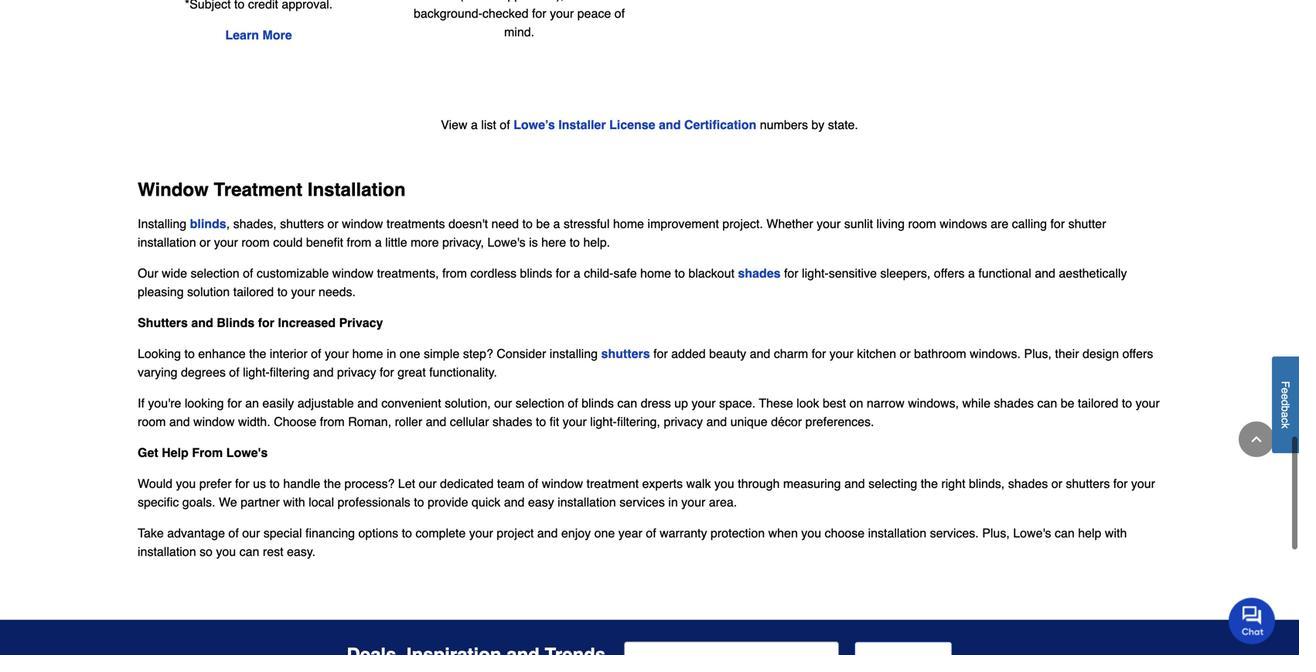 Task type: vqa. For each thing, say whether or not it's contained in the screenshot.
To in the for light-sensitive sleepers, offers a functional and aesthetically pleasing solution tailored to your needs.
yes



Task type: describe. For each thing, give the bounding box(es) containing it.
safe
[[614, 266, 637, 281]]

we
[[219, 495, 237, 510]]

c
[[1280, 418, 1292, 423]]

degrees
[[181, 365, 226, 380]]

décor
[[771, 415, 802, 429]]

child-
[[584, 266, 614, 281]]

blackout
[[689, 266, 735, 281]]

on
[[850, 396, 864, 410]]

offers inside for light-sensitive sleepers, offers a functional and aesthetically pleasing solution tailored to your needs.
[[934, 266, 965, 281]]

tailored inside if you're looking for an easily adjustable and convenient solution, our selection of blinds can dress up your space. these look best on narrow windows, while shades can be tailored to your room and window width. choose from roman, roller and cellular shades to fit your light-filtering, privacy and unique décor preferences.
[[1078, 396, 1119, 410]]

shutters inside would you prefer for us to handle the process? let our dedicated team of window treatment experts walk you through measuring and selecting the right blinds, shades or shutters for your specific goals. we partner with local professionals to provide quick and easy installation services in your area.
[[1066, 477, 1110, 491]]

whether
[[767, 217, 813, 231]]

2 horizontal spatial from
[[442, 266, 467, 281]]

advantage
[[167, 526, 225, 540]]

, shades, shutters or window treatments doesn't need to be a stressful home improvement project. whether your sunlit living room windows are calling for shutter installation or your room could benefit from a little more privacy, lowe's is here to help.
[[138, 217, 1107, 250]]

privacy inside for added beauty and charm for your kitchen or bathroom windows. plus, their design offers varying degrees of light-filtering and privacy for great functionality.
[[337, 365, 376, 380]]

of right the year
[[646, 526, 656, 540]]

if
[[138, 396, 145, 410]]

area.
[[709, 495, 737, 510]]

help.
[[584, 235, 610, 250]]

chevron up image
[[1249, 432, 1265, 447]]

more
[[411, 235, 439, 250]]

dedicated
[[440, 477, 494, 491]]

0 vertical spatial one
[[400, 347, 420, 361]]

shades right while on the bottom right
[[994, 396, 1034, 410]]

and inside for light-sensitive sleepers, offers a functional and aesthetically pleasing solution tailored to your needs.
[[1035, 266, 1056, 281]]

a up here
[[553, 217, 560, 231]]

window treatment installation
[[138, 179, 406, 200]]

window
[[138, 179, 209, 200]]

shutters link
[[601, 347, 650, 361]]

local
[[309, 495, 334, 510]]

calling
[[1012, 217, 1047, 231]]

0 horizontal spatial in
[[387, 347, 396, 361]]

and down solution
[[191, 316, 213, 330]]

solution
[[187, 285, 230, 299]]

1 vertical spatial room
[[242, 235, 270, 250]]

selecting
[[869, 477, 918, 491]]

from inside , shades, shutters or window treatments doesn't need to be a stressful home improvement project. whether your sunlit living room windows are calling for shutter installation or your room could benefit from a little more privacy, lowe's is here to help.
[[347, 235, 372, 250]]

process?
[[345, 477, 395, 491]]

beauty
[[709, 347, 747, 361]]

complete
[[416, 526, 466, 540]]

an
[[245, 396, 259, 410]]

enhance
[[198, 347, 246, 361]]

(where
[[460, 0, 497, 2]]

can left 'help'
[[1055, 526, 1075, 540]]

treatments
[[387, 217, 445, 231]]

shades inside would you prefer for us to handle the process? let our dedicated team of window treatment experts walk you through measuring and selecting the right blinds, shades or shutters for your specific goals. we partner with local professionals to provide quick and easy installation services in your area.
[[1008, 477, 1048, 491]]

of inside licensed (where applicable), insured and background-checked for your peace of mind.
[[615, 6, 625, 21]]

0 vertical spatial room
[[908, 217, 937, 231]]

handle
[[283, 477, 320, 491]]

roller
[[395, 415, 422, 429]]

2 horizontal spatial the
[[921, 477, 938, 491]]

narrow
[[867, 396, 905, 410]]

and up adjustable
[[313, 365, 334, 380]]

pleasing
[[138, 285, 184, 299]]

sleepers,
[[881, 266, 931, 281]]

installation inside , shades, shutters or window treatments doesn't need to be a stressful home improvement project. whether your sunlit living room windows are calling for shutter installation or your room could benefit from a little more privacy, lowe's is here to help.
[[138, 235, 196, 250]]

window inside would you prefer for us to handle the process? let our dedicated team of window treatment experts walk you through measuring and selecting the right blinds, shades or shutters for your specific goals. we partner with local professionals to provide quick and easy installation services in your area.
[[542, 477, 583, 491]]

shutter
[[1069, 217, 1107, 231]]

would
[[138, 477, 173, 491]]

adjustable
[[298, 396, 354, 410]]

so
[[200, 545, 213, 559]]

take advantage of our special financing options to complete your project and enjoy one year of warranty protection when you choose installation services. plus, lowe's can help with installation so you can rest easy.
[[138, 526, 1127, 559]]

from inside if you're looking for an easily adjustable and convenient solution, our selection of blinds can dress up your space. these look best on narrow windows, while shades can be tailored to your room and window width. choose from roman, roller and cellular shades to fit your light-filtering, privacy and unique décor preferences.
[[320, 415, 345, 429]]

you right when
[[802, 526, 822, 540]]

window up needs.
[[332, 266, 374, 281]]

privacy,
[[442, 235, 484, 250]]

you up goals.
[[176, 477, 196, 491]]

light- inside if you're looking for an easily adjustable and convenient solution, our selection of blinds can dress up your space. these look best on narrow windows, while shades can be tailored to your room and window width. choose from roman, roller and cellular shades to fit your light-filtering, privacy and unique décor preferences.
[[590, 415, 617, 429]]

you up area.
[[715, 477, 735, 491]]

0 horizontal spatial selection
[[191, 266, 239, 281]]

let
[[398, 477, 415, 491]]

looking
[[185, 396, 224, 410]]

year
[[619, 526, 643, 540]]

step?
[[463, 347, 493, 361]]

lowe's inside , shades, shutters or window treatments doesn't need to be a stressful home improvement project. whether your sunlit living room windows are calling for shutter installation or your room could benefit from a little more privacy, lowe's is here to help.
[[488, 235, 526, 250]]

0 horizontal spatial blinds
[[190, 217, 226, 231]]

while
[[963, 396, 991, 410]]

light- inside for added beauty and charm for your kitchen or bathroom windows. plus, their design offers varying degrees of light-filtering and privacy for great functionality.
[[243, 365, 270, 380]]

and up roman,
[[357, 396, 378, 410]]

our for dedicated
[[419, 477, 437, 491]]

of down the we at bottom
[[229, 526, 239, 540]]

k
[[1280, 423, 1292, 429]]

interior
[[270, 347, 308, 361]]

looking to enhance the interior of your home in one simple step? consider installing shutters
[[138, 347, 650, 361]]

project
[[497, 526, 534, 540]]

b
[[1280, 406, 1292, 412]]

measuring
[[783, 477, 841, 491]]

1 horizontal spatial shutters
[[601, 347, 650, 361]]

up
[[675, 396, 688, 410]]

learn
[[225, 28, 259, 42]]

installation down take
[[138, 545, 196, 559]]

1 horizontal spatial the
[[324, 477, 341, 491]]

enjoy
[[561, 526, 591, 540]]

windows.
[[970, 347, 1021, 361]]

2 e from the top
[[1280, 394, 1292, 400]]

through
[[738, 477, 780, 491]]

be inside , shades, shutters or window treatments doesn't need to be a stressful home improvement project. whether your sunlit living room windows are calling for shutter installation or your room could benefit from a little more privacy, lowe's is here to help.
[[536, 217, 550, 231]]

us
[[253, 477, 266, 491]]

financing
[[306, 526, 355, 540]]

added
[[672, 347, 706, 361]]

installation inside would you prefer for us to handle the process? let our dedicated team of window treatment experts walk you through measuring and selecting the right blinds, shades or shutters for your specific goals. we partner with local professionals to provide quick and easy installation services in your area.
[[558, 495, 616, 510]]

mind.
[[504, 25, 535, 39]]

treatment
[[587, 477, 639, 491]]

or inside would you prefer for us to handle the process? let our dedicated team of window treatment experts walk you through measuring and selecting the right blinds, shades or shutters for your specific goals. we partner with local professionals to provide quick and easy installation services in your area.
[[1052, 477, 1063, 491]]

filtering,
[[617, 415, 660, 429]]

peace
[[578, 6, 611, 21]]

best
[[823, 396, 846, 410]]

shutters
[[138, 316, 188, 330]]

need
[[492, 217, 519, 231]]

to inside for light-sensitive sleepers, offers a functional and aesthetically pleasing solution tailored to your needs.
[[277, 285, 288, 299]]

preferences.
[[806, 415, 874, 429]]

shades link
[[738, 266, 784, 281]]

license
[[610, 118, 656, 132]]

licensed (where applicable), insured and background-checked for your peace of mind.
[[407, 0, 632, 39]]

cellular
[[450, 415, 489, 429]]

and right license
[[659, 118, 681, 132]]

insured
[[568, 0, 608, 2]]

prefer
[[199, 477, 232, 491]]

you right so
[[216, 545, 236, 559]]

customizable
[[257, 266, 329, 281]]

would you prefer for us to handle the process? let our dedicated team of window treatment experts walk you through measuring and selecting the right blinds, shades or shutters for your specific goals. we partner with local professionals to provide quick and easy installation services in your area.
[[138, 477, 1156, 510]]

numbers
[[760, 118, 808, 132]]

2 vertical spatial home
[[352, 347, 383, 361]]

plus, inside for added beauty and charm for your kitchen or bathroom windows. plus, their design offers varying degrees of light-filtering and privacy for great functionality.
[[1024, 347, 1052, 361]]

0 horizontal spatial the
[[249, 347, 266, 361]]

selection inside if you're looking for an easily adjustable and convenient solution, our selection of blinds can dress up your space. these look best on narrow windows, while shades can be tailored to your room and window width. choose from roman, roller and cellular shades to fit your light-filtering, privacy and unique décor preferences.
[[516, 396, 565, 410]]



Task type: locate. For each thing, give the bounding box(es) containing it.
0 vertical spatial tailored
[[233, 285, 274, 299]]

0 vertical spatial shutters
[[280, 217, 324, 231]]

state.
[[828, 118, 859, 132]]

one inside take advantage of our special financing options to complete your project and enjoy one year of warranty protection when you choose installation services. plus, lowe's can help with installation so you can rest easy.
[[595, 526, 615, 540]]

1 vertical spatial plus,
[[983, 526, 1010, 540]]

get
[[138, 446, 158, 460]]

wide
[[162, 266, 187, 281]]

1 vertical spatial from
[[442, 266, 467, 281]]

shades right blackout
[[738, 266, 781, 281]]

learn more
[[225, 28, 292, 42]]

0 vertical spatial with
[[283, 495, 305, 510]]

of inside would you prefer for us to handle the process? let our dedicated team of window treatment experts walk you through measuring and selecting the right blinds, shades or shutters for your specific goals. we partner with local professionals to provide quick and easy installation services in your area.
[[528, 477, 539, 491]]

when
[[769, 526, 798, 540]]

a inside for light-sensitive sleepers, offers a functional and aesthetically pleasing solution tailored to your needs.
[[968, 266, 975, 281]]

of right peace
[[615, 6, 625, 21]]

easy.
[[287, 545, 316, 559]]

our wide selection of customizable window treatments, from cordless blinds for a child-safe home to blackout shades
[[138, 266, 784, 281]]

of inside for added beauty and charm for your kitchen or bathroom windows. plus, their design offers varying degrees of light-filtering and privacy for great functionality.
[[229, 365, 240, 380]]

get help from lowe's
[[138, 446, 268, 460]]

0 horizontal spatial shutters
[[280, 217, 324, 231]]

home right 'safe'
[[641, 266, 671, 281]]

light-
[[802, 266, 829, 281], [243, 365, 270, 380], [590, 415, 617, 429]]

a inside button
[[1280, 412, 1292, 418]]

shutters up could
[[280, 217, 324, 231]]

d
[[1280, 400, 1292, 406]]

and
[[612, 0, 632, 2], [659, 118, 681, 132], [1035, 266, 1056, 281], [191, 316, 213, 330], [750, 347, 771, 361], [313, 365, 334, 380], [357, 396, 378, 410], [169, 415, 190, 429], [426, 415, 447, 429], [707, 415, 727, 429], [845, 477, 865, 491], [504, 495, 525, 510], [537, 526, 558, 540]]

1 vertical spatial lowe's
[[226, 446, 268, 460]]

2 vertical spatial lowe's
[[1013, 526, 1052, 540]]

in left 'simple'
[[387, 347, 396, 361]]

0 horizontal spatial lowe's
[[226, 446, 268, 460]]

2 vertical spatial room
[[138, 415, 166, 429]]

0 vertical spatial our
[[494, 396, 512, 410]]

and right roller
[[426, 415, 447, 429]]

in inside would you prefer for us to handle the process? let our dedicated team of window treatment experts walk you through measuring and selecting the right blinds, shades or shutters for your specific goals. we partner with local professionals to provide quick and easy installation services in your area.
[[669, 495, 678, 510]]

0 vertical spatial blinds
[[190, 217, 226, 231]]

offers right sleepers,
[[934, 266, 965, 281]]

blinds
[[217, 316, 255, 330]]

could
[[273, 235, 303, 250]]

for
[[532, 6, 547, 21], [1051, 217, 1065, 231], [556, 266, 570, 281], [784, 266, 799, 281], [258, 316, 275, 330], [654, 347, 668, 361], [812, 347, 826, 361], [380, 365, 394, 380], [227, 396, 242, 410], [235, 477, 250, 491], [1114, 477, 1128, 491]]

blinds,
[[969, 477, 1005, 491]]

1 horizontal spatial privacy
[[664, 415, 703, 429]]

scroll to top element
[[1239, 422, 1275, 457]]

lowe's down need on the top left of the page
[[488, 235, 526, 250]]

0 horizontal spatial one
[[400, 347, 420, 361]]

installation down installing
[[138, 235, 196, 250]]

and right insured at top
[[612, 0, 632, 2]]

2 vertical spatial from
[[320, 415, 345, 429]]

blinds link
[[190, 217, 226, 231]]

2 vertical spatial blinds
[[582, 396, 614, 410]]

needs.
[[319, 285, 356, 299]]

roman,
[[348, 415, 392, 429]]

2 horizontal spatial light-
[[802, 266, 829, 281]]

our left special
[[242, 526, 260, 540]]

0 vertical spatial privacy
[[337, 365, 376, 380]]

doesn't
[[449, 217, 488, 231]]

benefit
[[306, 235, 343, 250]]

background-
[[414, 6, 483, 21]]

2 vertical spatial shutters
[[1066, 477, 1110, 491]]

plus,
[[1024, 347, 1052, 361], [983, 526, 1010, 540]]

0 horizontal spatial be
[[536, 217, 550, 231]]

2 horizontal spatial shutters
[[1066, 477, 1110, 491]]

the up local
[[324, 477, 341, 491]]

one left the year
[[595, 526, 615, 540]]

window inside , shades, shutters or window treatments doesn't need to be a stressful home improvement project. whether your sunlit living room windows are calling for shutter installation or your room could benefit from a little more privacy, lowe's is here to help.
[[342, 217, 383, 231]]

1 horizontal spatial with
[[1105, 526, 1127, 540]]

or down the blinds link
[[200, 235, 211, 250]]

0 vertical spatial in
[[387, 347, 396, 361]]

0 horizontal spatial plus,
[[983, 526, 1010, 540]]

shutters up 'help'
[[1066, 477, 1110, 491]]

filtering
[[270, 365, 310, 380]]

from down adjustable
[[320, 415, 345, 429]]

f
[[1280, 381, 1292, 388]]

lowe's installer license and certification link
[[514, 118, 757, 132]]

for light-sensitive sleepers, offers a functional and aesthetically pleasing solution tailored to your needs.
[[138, 266, 1127, 299]]

your inside for light-sensitive sleepers, offers a functional and aesthetically pleasing solution tailored to your needs.
[[291, 285, 315, 299]]

treatments,
[[377, 266, 439, 281]]

can up filtering,
[[618, 396, 637, 410]]

1 horizontal spatial be
[[1061, 396, 1075, 410]]

with inside would you prefer for us to handle the process? let our dedicated team of window treatment experts walk you through measuring and selecting the right blinds, shades or shutters for your specific goals. we partner with local professionals to provide quick and easy installation services in your area.
[[283, 495, 305, 510]]

great
[[398, 365, 426, 380]]

our inside if you're looking for an easily adjustable and convenient solution, our selection of blinds can dress up your space. these look best on narrow windows, while shades can be tailored to your room and window width. choose from roman, roller and cellular shades to fit your light-filtering, privacy and unique décor preferences.
[[494, 396, 512, 410]]

team
[[497, 477, 525, 491]]

light- right shades link
[[802, 266, 829, 281]]

shutters and blinds for increased privacy
[[138, 316, 383, 330]]

1 vertical spatial shutters
[[601, 347, 650, 361]]

shades
[[738, 266, 781, 281], [994, 396, 1034, 410], [493, 415, 533, 429], [1008, 477, 1048, 491]]

and inside take advantage of our special financing options to complete your project and enjoy one year of warranty protection when you choose installation services. plus, lowe's can help with installation so you can rest easy.
[[537, 526, 558, 540]]

Email Address email field
[[624, 642, 839, 655]]

home inside , shades, shutters or window treatments doesn't need to be a stressful home improvement project. whether your sunlit living room windows are calling for shutter installation or your room could benefit from a little more privacy, lowe's is here to help.
[[613, 217, 644, 231]]

2 horizontal spatial blinds
[[582, 396, 614, 410]]

0 horizontal spatial with
[[283, 495, 305, 510]]

for inside licensed (where applicable), insured and background-checked for your peace of mind.
[[532, 6, 547, 21]]

varying
[[138, 365, 178, 380]]

home
[[613, 217, 644, 231], [641, 266, 671, 281], [352, 347, 383, 361]]

applicable),
[[501, 0, 564, 2]]

tailored up shutters and blinds for increased privacy
[[233, 285, 274, 299]]

fit
[[550, 415, 559, 429]]

1 vertical spatial tailored
[[1078, 396, 1119, 410]]

in down experts
[[669, 495, 678, 510]]

our
[[138, 266, 158, 281]]

0 vertical spatial selection
[[191, 266, 239, 281]]

privacy down up
[[664, 415, 703, 429]]

0 horizontal spatial privacy
[[337, 365, 376, 380]]

2 vertical spatial light-
[[590, 415, 617, 429]]

of right interior
[[311, 347, 321, 361]]

1 vertical spatial one
[[595, 526, 615, 540]]

our for selection
[[494, 396, 512, 410]]

your inside take advantage of our special financing options to complete your project and enjoy one year of warranty protection when you choose installation services. plus, lowe's can help with installation so you can rest easy.
[[469, 526, 493, 540]]

1 horizontal spatial in
[[669, 495, 678, 510]]

plus, inside take advantage of our special financing options to complete your project and enjoy one year of warranty protection when you choose installation services. plus, lowe's can help with installation so you can rest easy.
[[983, 526, 1010, 540]]

for added beauty and charm for your kitchen or bathroom windows. plus, their design offers varying degrees of light-filtering and privacy for great functionality.
[[138, 347, 1154, 380]]

choose
[[825, 526, 865, 540]]

cordless
[[471, 266, 517, 281]]

shutters right installing
[[601, 347, 650, 361]]

or right kitchen
[[900, 347, 911, 361]]

a
[[471, 118, 478, 132], [553, 217, 560, 231], [375, 235, 382, 250], [574, 266, 581, 281], [968, 266, 975, 281], [1280, 412, 1292, 418]]

1 horizontal spatial lowe's
[[488, 235, 526, 250]]

0 vertical spatial lowe's
[[488, 235, 526, 250]]

our inside take advantage of our special financing options to complete your project and enjoy one year of warranty protection when you choose installation services. plus, lowe's can help with installation so you can rest easy.
[[242, 526, 260, 540]]

help
[[1078, 526, 1102, 540]]

and right functional
[[1035, 266, 1056, 281]]

kitchen
[[857, 347, 897, 361]]

our inside would you prefer for us to handle the process? let our dedicated team of window treatment experts walk you through measuring and selecting the right blinds, shades or shutters for your specific goals. we partner with local professionals to provide quick and easy installation services in your area.
[[419, 477, 437, 491]]

installing blinds
[[138, 217, 226, 231]]

privacy down looking to enhance the interior of your home in one simple step? consider installing shutters
[[337, 365, 376, 380]]

solution,
[[445, 396, 491, 410]]

with down handle in the left bottom of the page
[[283, 495, 305, 510]]

0 horizontal spatial tailored
[[233, 285, 274, 299]]

installer
[[559, 118, 606, 132]]

1 horizontal spatial one
[[595, 526, 615, 540]]

and down team
[[504, 495, 525, 510]]

of right list
[[500, 118, 510, 132]]

home down privacy
[[352, 347, 383, 361]]

form
[[624, 642, 953, 655]]

shades left fit
[[493, 415, 533, 429]]

be
[[536, 217, 550, 231], [1061, 396, 1075, 410]]

and left the selecting
[[845, 477, 865, 491]]

blinds inside if you're looking for an easily adjustable and convenient solution, our selection of blinds can dress up your space. these look best on narrow windows, while shades can be tailored to your room and window width. choose from roman, roller and cellular shades to fit your light-filtering, privacy and unique décor preferences.
[[582, 396, 614, 410]]

0 horizontal spatial room
[[138, 415, 166, 429]]

1 vertical spatial privacy
[[664, 415, 703, 429]]

shades,
[[233, 217, 277, 231]]

lowe's
[[514, 118, 555, 132]]

a left child-
[[574, 266, 581, 281]]

1 vertical spatial home
[[641, 266, 671, 281]]

blinds down installing
[[582, 396, 614, 410]]

a left little
[[375, 235, 382, 250]]

tailored
[[233, 285, 274, 299], [1078, 396, 1119, 410]]

can
[[618, 396, 637, 410], [1038, 396, 1058, 410], [1055, 526, 1075, 540], [240, 545, 259, 559]]

for inside , shades, shutters or window treatments doesn't need to be a stressful home improvement project. whether your sunlit living room windows are calling for shutter installation or your room could benefit from a little more privacy, lowe's is here to help.
[[1051, 217, 1065, 231]]

certification
[[684, 118, 757, 132]]

0 horizontal spatial offers
[[934, 266, 965, 281]]

the left interior
[[249, 347, 266, 361]]

1 horizontal spatial plus,
[[1024, 347, 1052, 361]]

blinds
[[190, 217, 226, 231], [520, 266, 552, 281], [582, 396, 614, 410]]

can left rest
[[240, 545, 259, 559]]

lowe's left 'help'
[[1013, 526, 1052, 540]]

1 vertical spatial blinds
[[520, 266, 552, 281]]

selection up solution
[[191, 266, 239, 281]]

a left list
[[471, 118, 478, 132]]

sensitive
[[829, 266, 877, 281]]

functional
[[979, 266, 1032, 281]]

0 vertical spatial light-
[[802, 266, 829, 281]]

shades right blinds,
[[1008, 477, 1048, 491]]

lowe's
[[488, 235, 526, 250], [226, 446, 268, 460], [1013, 526, 1052, 540]]

0 vertical spatial offers
[[934, 266, 965, 281]]

room right living
[[908, 217, 937, 231]]

1 vertical spatial our
[[419, 477, 437, 491]]

2 vertical spatial our
[[242, 526, 260, 540]]

windows,
[[908, 396, 959, 410]]

and left enjoy
[[537, 526, 558, 540]]

or up benefit
[[328, 217, 339, 231]]

installation down the selecting
[[868, 526, 927, 540]]

with inside take advantage of our special financing options to complete your project and enjoy one year of warranty protection when you choose installation services. plus, lowe's can help with installation so you can rest easy.
[[1105, 526, 1127, 540]]

installing
[[550, 347, 598, 361]]

protection
[[711, 526, 765, 540]]

2 horizontal spatial room
[[908, 217, 937, 231]]

the left right
[[921, 477, 938, 491]]

to inside take advantage of our special financing options to complete your project and enjoy one year of warranty protection when you choose installation services. plus, lowe's can help with installation so you can rest easy.
[[402, 526, 412, 540]]

light- inside for light-sensitive sleepers, offers a functional and aesthetically pleasing solution tailored to your needs.
[[802, 266, 829, 281]]

these
[[759, 396, 793, 410]]

1 horizontal spatial light-
[[590, 415, 617, 429]]

tailored inside for light-sensitive sleepers, offers a functional and aesthetically pleasing solution tailored to your needs.
[[233, 285, 274, 299]]

your inside for added beauty and charm for your kitchen or bathroom windows. plus, their design offers varying degrees of light-filtering and privacy for great functionality.
[[830, 347, 854, 361]]

or right blinds,
[[1052, 477, 1063, 491]]

installation down treatment
[[558, 495, 616, 510]]

a up k
[[1280, 412, 1292, 418]]

room down if
[[138, 415, 166, 429]]

0 horizontal spatial from
[[320, 415, 345, 429]]

view a list of lowe's installer license and certification numbers by state.
[[441, 118, 859, 132]]

room down 'shades,'
[[242, 235, 270, 250]]

plus, left their
[[1024, 347, 1052, 361]]

light- right fit
[[590, 415, 617, 429]]

with right 'help'
[[1105, 526, 1127, 540]]

window inside if you're looking for an easily adjustable and convenient solution, our selection of blinds can dress up your space. these look best on narrow windows, while shades can be tailored to your room and window width. choose from roman, roller and cellular shades to fit your light-filtering, privacy and unique décor preferences.
[[193, 415, 235, 429]]

lowe's inside take advantage of our special financing options to complete your project and enjoy one year of warranty protection when you choose installation services. plus, lowe's can help with installation so you can rest easy.
[[1013, 526, 1052, 540]]

living
[[877, 217, 905, 231]]

treatment
[[214, 179, 303, 200]]

shutters inside , shades, shutters or window treatments doesn't need to be a stressful home improvement project. whether your sunlit living room windows are calling for shutter installation or your room could benefit from a little more privacy, lowe's is here to help.
[[280, 217, 324, 231]]

e up b
[[1280, 394, 1292, 400]]

and left charm
[[750, 347, 771, 361]]

here
[[542, 235, 566, 250]]

window down looking
[[193, 415, 235, 429]]

look
[[797, 396, 820, 410]]

aesthetically
[[1059, 266, 1127, 281]]

view
[[441, 118, 468, 132]]

1 horizontal spatial room
[[242, 235, 270, 250]]

1 horizontal spatial offers
[[1123, 347, 1154, 361]]

0 vertical spatial home
[[613, 217, 644, 231]]

be inside if you're looking for an easily adjustable and convenient solution, our selection of blinds can dress up your space. these look best on narrow windows, while shades can be tailored to your room and window width. choose from roman, roller and cellular shades to fit your light-filtering, privacy and unique décor preferences.
[[1061, 396, 1075, 410]]

1 vertical spatial selection
[[516, 396, 565, 410]]

sunlit
[[844, 217, 873, 231]]

1 vertical spatial with
[[1105, 526, 1127, 540]]

from right benefit
[[347, 235, 372, 250]]

space.
[[719, 396, 756, 410]]

for inside if you're looking for an easily adjustable and convenient solution, our selection of blinds can dress up your space. these look best on narrow windows, while shades can be tailored to your room and window width. choose from roman, roller and cellular shades to fit your light-filtering, privacy and unique décor preferences.
[[227, 396, 242, 410]]

our right solution,
[[494, 396, 512, 410]]

specific
[[138, 495, 179, 510]]

tailored down design
[[1078, 396, 1119, 410]]

services.
[[930, 526, 979, 540]]

offers right design
[[1123, 347, 1154, 361]]

1 horizontal spatial tailored
[[1078, 396, 1119, 410]]

lowe's down width.
[[226, 446, 268, 460]]

choose
[[274, 415, 317, 429]]

and down space.
[[707, 415, 727, 429]]

can down their
[[1038, 396, 1058, 410]]

1 horizontal spatial blinds
[[520, 266, 552, 281]]

plus, right services.
[[983, 526, 1010, 540]]

our right the let
[[419, 477, 437, 491]]

0 vertical spatial plus,
[[1024, 347, 1052, 361]]

of left the customizable
[[243, 266, 253, 281]]

one up great
[[400, 347, 420, 361]]

1 horizontal spatial from
[[347, 235, 372, 250]]

offers inside for added beauty and charm for your kitchen or bathroom windows. plus, their design offers varying degrees of light-filtering and privacy for great functionality.
[[1123, 347, 1154, 361]]

partner
[[241, 495, 280, 510]]

list
[[481, 118, 496, 132]]

f e e d b a c k button
[[1272, 357, 1300, 453]]

walk
[[686, 477, 711, 491]]

your inside licensed (where applicable), insured and background-checked for your peace of mind.
[[550, 6, 574, 21]]

be up 'is'
[[536, 217, 550, 231]]

1 vertical spatial light-
[[243, 365, 270, 380]]

from down privacy,
[[442, 266, 467, 281]]

of inside if you're looking for an easily adjustable and convenient solution, our selection of blinds can dress up your space. these look best on narrow windows, while shades can be tailored to your room and window width. choose from roman, roller and cellular shades to fit your light-filtering, privacy and unique décor preferences.
[[568, 396, 578, 410]]

1 horizontal spatial our
[[419, 477, 437, 491]]

selection up fit
[[516, 396, 565, 410]]

light- up an
[[243, 365, 270, 380]]

1 vertical spatial in
[[669, 495, 678, 510]]

and inside licensed (where applicable), insured and background-checked for your peace of mind.
[[612, 0, 632, 2]]

0 horizontal spatial light-
[[243, 365, 270, 380]]

0 horizontal spatial our
[[242, 526, 260, 540]]

and down you're
[[169, 415, 190, 429]]

or inside for added beauty and charm for your kitchen or bathroom windows. plus, their design offers varying degrees of light-filtering and privacy for great functionality.
[[900, 347, 911, 361]]

e up d
[[1280, 388, 1292, 394]]

for inside for light-sensitive sleepers, offers a functional and aesthetically pleasing solution tailored to your needs.
[[784, 266, 799, 281]]

blinds down 'is'
[[520, 266, 552, 281]]

2 horizontal spatial lowe's
[[1013, 526, 1052, 540]]

0 vertical spatial be
[[536, 217, 550, 231]]

1 e from the top
[[1280, 388, 1292, 394]]

0 vertical spatial from
[[347, 235, 372, 250]]

privacy inside if you're looking for an easily adjustable and convenient solution, our selection of blinds can dress up your space. these look best on narrow windows, while shades can be tailored to your room and window width. choose from roman, roller and cellular shades to fit your light-filtering, privacy and unique décor preferences.
[[664, 415, 703, 429]]

blinds right installing
[[190, 217, 226, 231]]

windows
[[940, 217, 988, 231]]

window up easy
[[542, 477, 583, 491]]

you
[[176, 477, 196, 491], [715, 477, 735, 491], [802, 526, 822, 540], [216, 545, 236, 559]]

1 horizontal spatial selection
[[516, 396, 565, 410]]

room inside if you're looking for an easily adjustable and convenient solution, our selection of blinds can dress up your space. these look best on narrow windows, while shades can be tailored to your room and window width. choose from roman, roller and cellular shades to fit your light-filtering, privacy and unique décor preferences.
[[138, 415, 166, 429]]

charm
[[774, 347, 808, 361]]

options
[[359, 526, 398, 540]]

window down the installation
[[342, 217, 383, 231]]

installing
[[138, 217, 187, 231]]

a left functional
[[968, 266, 975, 281]]

chat invite button image
[[1229, 597, 1276, 644]]

simple
[[424, 347, 460, 361]]

window
[[342, 217, 383, 231], [332, 266, 374, 281], [193, 415, 235, 429], [542, 477, 583, 491]]

of down installing
[[568, 396, 578, 410]]

1 vertical spatial offers
[[1123, 347, 1154, 361]]

be down their
[[1061, 396, 1075, 410]]

of down enhance on the bottom left of the page
[[229, 365, 240, 380]]

home right stressful
[[613, 217, 644, 231]]

1 vertical spatial be
[[1061, 396, 1075, 410]]

of up easy
[[528, 477, 539, 491]]

little
[[385, 235, 407, 250]]

2 horizontal spatial our
[[494, 396, 512, 410]]



